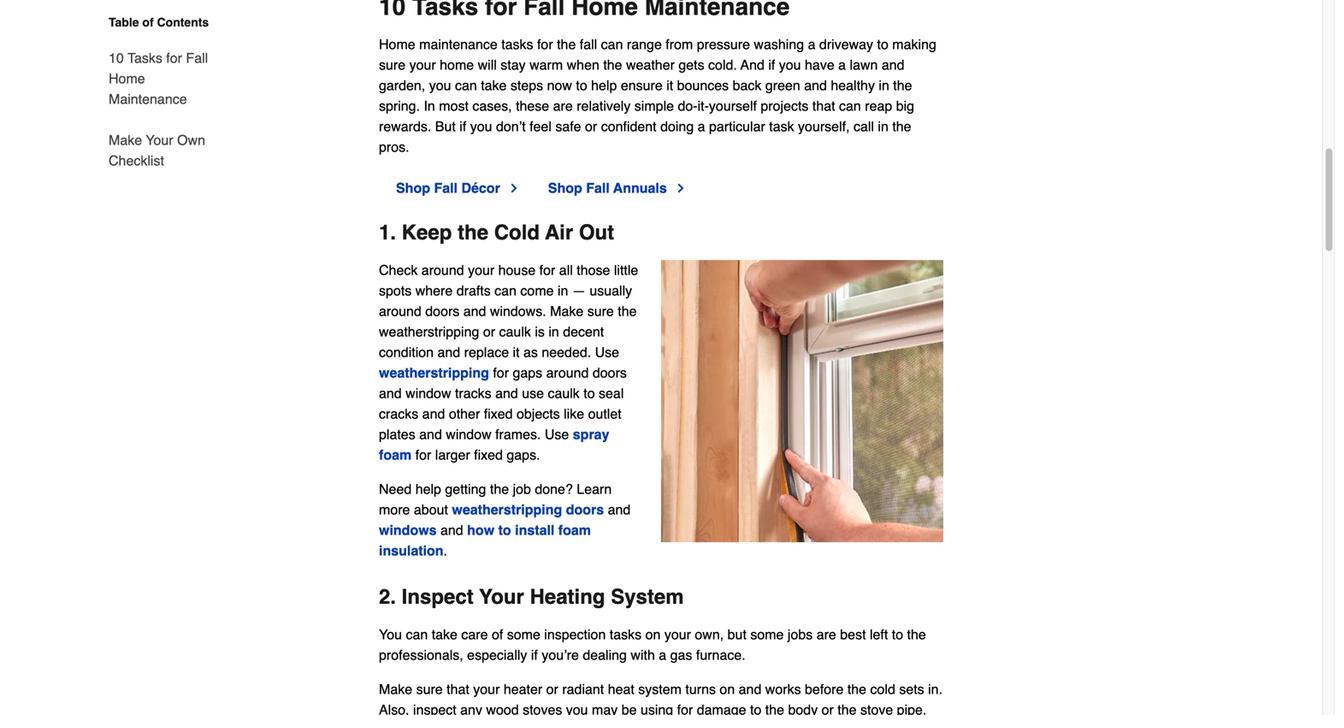 Task type: vqa. For each thing, say whether or not it's contained in the screenshot.
"Houses,"
no



Task type: locate. For each thing, give the bounding box(es) containing it.
0 vertical spatial that
[[813, 98, 836, 114]]

the down works
[[766, 702, 785, 715]]

2 vertical spatial make
[[379, 682, 413, 698]]

and left works
[[739, 682, 762, 698]]

that
[[813, 98, 836, 114], [447, 682, 470, 698]]

make for your
[[379, 682, 413, 698]]

1 vertical spatial your
[[479, 585, 524, 609]]

1 vertical spatial fixed
[[474, 447, 503, 463]]

learn
[[577, 482, 612, 497]]

use
[[595, 345, 620, 360], [545, 427, 569, 443]]

1 horizontal spatial shop
[[548, 180, 583, 196]]

1 vertical spatial if
[[460, 119, 467, 134]]

around down spots at the left top
[[379, 304, 422, 319]]

0 vertical spatial caulk
[[499, 324, 531, 340]]

doors down where
[[426, 304, 460, 319]]

2 horizontal spatial if
[[769, 57, 776, 73]]

window
[[406, 386, 451, 401], [446, 427, 492, 443]]

2 horizontal spatial make
[[550, 304, 584, 319]]

0 horizontal spatial foam
[[379, 447, 412, 463]]

insulation
[[379, 543, 444, 559]]

window down weatherstripping link
[[406, 386, 451, 401]]

before
[[805, 682, 844, 698]]

you inside make sure that your heater or radiant heat system turns on and works before the cold sets in. also, inspect any wood stoves you may be using for damage to the body or the stove pipe.
[[566, 702, 588, 715]]

to right how
[[499, 523, 511, 538]]

0 vertical spatial it
[[667, 78, 674, 93]]

if
[[769, 57, 776, 73], [460, 119, 467, 134], [531, 648, 538, 663]]

2 vertical spatial around
[[546, 365, 589, 381]]

caulk inside for gaps around doors and window tracks and use caulk to seal cracks and other fixed objects like outlet plates and window frames. use
[[548, 386, 580, 401]]

on up with
[[646, 627, 661, 643]]

1 horizontal spatial if
[[531, 648, 538, 663]]

table of contents element
[[95, 14, 223, 171]]

other
[[449, 406, 480, 422]]

the up big
[[894, 78, 913, 93]]

damage
[[697, 702, 747, 715]]

0 horizontal spatial use
[[545, 427, 569, 443]]

or up replace
[[483, 324, 496, 340]]

make inside make your own checklist
[[109, 132, 142, 148]]

caulk
[[499, 324, 531, 340], [548, 386, 580, 401]]

help inside need help getting the job done? learn more about
[[416, 482, 442, 497]]

tasks up with
[[610, 627, 642, 643]]

and up weatherstripping link
[[438, 345, 461, 360]]

1 horizontal spatial are
[[817, 627, 837, 643]]

doors inside for gaps around doors and window tracks and use caulk to seal cracks and other fixed objects like outlet plates and window frames. use
[[593, 365, 627, 381]]

to up lawn
[[878, 37, 889, 52]]

green
[[766, 78, 801, 93]]

shop
[[396, 180, 430, 196], [548, 180, 583, 196]]

annuals
[[614, 180, 667, 196]]

0 horizontal spatial caulk
[[499, 324, 531, 340]]

1 horizontal spatial tasks
[[610, 627, 642, 643]]

0 vertical spatial are
[[553, 98, 573, 114]]

a down it-
[[698, 119, 706, 134]]

for down the turns
[[677, 702, 693, 715]]

0 horizontal spatial chevron right image
[[507, 182, 521, 195]]

1 vertical spatial are
[[817, 627, 837, 643]]

2 vertical spatial weatherstripping
[[452, 502, 562, 518]]

check around your house for all those little spots where drafts can come in — usually around doors and windows. make sure the weatherstripping or caulk is in decent condition and replace it as needed. use weatherstripping
[[379, 262, 639, 381]]

shop fall décor link
[[396, 178, 521, 199]]

big
[[897, 98, 915, 114]]

where
[[416, 283, 453, 299]]

projects
[[761, 98, 809, 114]]

fall for shop fall décor
[[434, 180, 458, 196]]

home up garden,
[[379, 37, 416, 52]]

1 horizontal spatial foam
[[559, 523, 591, 538]]

1 vertical spatial home
[[109, 71, 145, 86]]

0 horizontal spatial home
[[109, 71, 145, 86]]

fall down contents
[[186, 50, 208, 66]]

sure inside home maintenance tasks for the fall can range from pressure washing a driveway to making sure your home will stay warm when the weather gets cold. and if you have a lawn and garden, you can take steps now to help ensure it bounces back green and healthy in the spring. in most cases, these are relatively simple do-it-yourself projects that can reap big rewards. but if you don't feel safe or confident doing a particular task yourself, call in the pros.
[[379, 57, 406, 73]]

fall inside the 10 tasks for fall home maintenance
[[186, 50, 208, 66]]

caulk down windows.
[[499, 324, 531, 340]]

make up checklist
[[109, 132, 142, 148]]

for inside make sure that your heater or radiant heat system turns on and works before the cold sets in. also, inspect any wood stoves you may be using for damage to the body or the stove pipe.
[[677, 702, 693, 715]]

radiant
[[563, 682, 604, 698]]

0 vertical spatial your
[[146, 132, 173, 148]]

that inside make sure that your heater or radiant heat system turns on and works before the cold sets in. also, inspect any wood stoves you may be using for damage to the body or the stove pipe.
[[447, 682, 470, 698]]

0 horizontal spatial are
[[553, 98, 573, 114]]

you down radiant
[[566, 702, 588, 715]]

0 vertical spatial take
[[481, 78, 507, 93]]

that up the 'any'
[[447, 682, 470, 698]]

when
[[567, 57, 600, 73]]

2 horizontal spatial fall
[[586, 180, 610, 196]]

the inside check around your house for all those little spots where drafts can come in — usually around doors and windows. make sure the weatherstripping or caulk is in decent condition and replace it as needed. use weatherstripping
[[618, 304, 637, 319]]

you can take care of some inspection tasks on your own, but some jobs are best left to the professionals, especially if you're dealing with a gas furnace.
[[379, 627, 927, 663]]

can down healthy
[[840, 98, 862, 114]]

1 vertical spatial that
[[447, 682, 470, 698]]

task
[[770, 119, 795, 134]]

inspect
[[402, 585, 474, 609]]

some right but
[[751, 627, 784, 643]]

use down the decent
[[595, 345, 620, 360]]

call
[[854, 119, 875, 134]]

usually
[[590, 283, 633, 299]]

1 vertical spatial caulk
[[548, 386, 580, 401]]

0 horizontal spatial help
[[416, 482, 442, 497]]

foam down plates
[[379, 447, 412, 463]]

foam right install
[[559, 523, 591, 538]]

0 vertical spatial sure
[[379, 57, 406, 73]]

but
[[728, 627, 747, 643]]

0 horizontal spatial some
[[507, 627, 541, 643]]

range
[[627, 37, 662, 52]]

can down house
[[495, 283, 517, 299]]

for inside home maintenance tasks for the fall can range from pressure washing a driveway to making sure your home will stay warm when the weather gets cold. and if you have a lawn and garden, you can take steps now to help ensure it bounces back green and healthy in the spring. in most cases, these are relatively simple do-it-yourself projects that can reap big rewards. but if you don't feel safe or confident doing a particular task yourself, call in the pros.
[[537, 37, 553, 52]]

if inside you can take care of some inspection tasks on your own, but some jobs are best left to the professionals, especially if you're dealing with a gas furnace.
[[531, 648, 538, 663]]

sure up garden,
[[379, 57, 406, 73]]

0 horizontal spatial it
[[513, 345, 520, 360]]

reap
[[865, 98, 893, 114]]

1 vertical spatial foam
[[559, 523, 591, 538]]

to right 'left'
[[892, 627, 904, 643]]

0 horizontal spatial on
[[646, 627, 661, 643]]

to down when
[[576, 78, 588, 93]]

shop fall décor
[[396, 180, 500, 196]]

is
[[535, 324, 545, 340]]

around
[[422, 262, 464, 278], [379, 304, 422, 319], [546, 365, 589, 381]]

1 horizontal spatial use
[[595, 345, 620, 360]]

getting
[[445, 482, 486, 497]]

1 chevron right image from the left
[[507, 182, 521, 195]]

1 horizontal spatial make
[[379, 682, 413, 698]]

0 vertical spatial on
[[646, 627, 661, 643]]

in right call
[[878, 119, 889, 134]]

1 horizontal spatial chevron right image
[[674, 182, 688, 195]]

heat
[[608, 682, 635, 698]]

shop down pros.
[[396, 180, 430, 196]]

your up gas
[[665, 627, 691, 643]]

0 horizontal spatial sure
[[379, 57, 406, 73]]

0 vertical spatial help
[[591, 78, 617, 93]]

of
[[142, 15, 154, 29], [492, 627, 503, 643]]

are inside you can take care of some inspection tasks on your own, but some jobs are best left to the professionals, especially if you're dealing with a gas furnace.
[[817, 627, 837, 643]]

take up cases,
[[481, 78, 507, 93]]

and down have
[[805, 78, 827, 93]]

0 vertical spatial of
[[142, 15, 154, 29]]

maintenance
[[419, 37, 498, 52]]

are down now
[[553, 98, 573, 114]]

make down —
[[550, 304, 584, 319]]

1 horizontal spatial caulk
[[548, 386, 580, 401]]

if right but
[[460, 119, 467, 134]]

shop fall annuals
[[548, 180, 667, 196]]

the right 'left'
[[908, 627, 927, 643]]

the
[[557, 37, 576, 52], [604, 57, 623, 73], [894, 78, 913, 93], [893, 119, 912, 134], [458, 221, 489, 244], [618, 304, 637, 319], [490, 482, 509, 497], [908, 627, 927, 643], [848, 682, 867, 698], [766, 702, 785, 715], [838, 702, 857, 715]]

that up 'yourself,'
[[813, 98, 836, 114]]

and up .
[[441, 523, 464, 538]]

if right and
[[769, 57, 776, 73]]

for inside check around your house for all those little spots where drafts can come in — usually around doors and windows. make sure the weatherstripping or caulk is in decent condition and replace it as needed. use weatherstripping
[[540, 262, 556, 278]]

little
[[614, 262, 639, 278]]

10
[[109, 50, 124, 66]]

fixed
[[484, 406, 513, 422], [474, 447, 503, 463]]

2 chevron right image from the left
[[674, 182, 688, 195]]

these
[[516, 98, 550, 114]]

for left larger
[[416, 447, 432, 463]]

jobs
[[788, 627, 813, 643]]

chevron right image inside shop fall annuals link
[[674, 182, 688, 195]]

your up the 'any'
[[473, 682, 500, 698]]

on inside you can take care of some inspection tasks on your own, but some jobs are best left to the professionals, especially if you're dealing with a gas furnace.
[[646, 627, 661, 643]]

1 horizontal spatial it
[[667, 78, 674, 93]]

the left "fall" at the top of the page
[[557, 37, 576, 52]]

2 horizontal spatial sure
[[588, 304, 614, 319]]

weatherstripping up "condition"
[[379, 324, 480, 340]]

inspection
[[545, 627, 606, 643]]

home inside the 10 tasks for fall home maintenance
[[109, 71, 145, 86]]

it-
[[698, 98, 709, 114]]

of right table
[[142, 15, 154, 29]]

your up garden,
[[410, 57, 436, 73]]

1 vertical spatial make
[[550, 304, 584, 319]]

caulk up like on the bottom of page
[[548, 386, 580, 401]]

0 horizontal spatial tasks
[[502, 37, 534, 52]]

if left you're
[[531, 648, 538, 663]]

out
[[579, 221, 615, 244]]

doors down 'learn'
[[566, 502, 604, 518]]

tasks inside you can take care of some inspection tasks on your own, but some jobs are best left to the professionals, especially if you're dealing with a gas furnace.
[[610, 627, 642, 643]]

your inside make sure that your heater or radiant heat system turns on and works before the cold sets in. also, inspect any wood stoves you may be using for damage to the body or the stove pipe.
[[473, 682, 500, 698]]

a up have
[[808, 37, 816, 52]]

around down needed. at the left
[[546, 365, 589, 381]]

make for checklist
[[109, 132, 142, 148]]

0 horizontal spatial take
[[432, 627, 458, 643]]

and up cracks
[[379, 386, 402, 401]]

fall left 'annuals'
[[586, 180, 610, 196]]

your up care
[[479, 585, 524, 609]]

0 horizontal spatial your
[[146, 132, 173, 148]]

décor
[[462, 180, 500, 196]]

2 vertical spatial sure
[[416, 682, 443, 698]]

on
[[646, 627, 661, 643], [720, 682, 735, 698]]

window down other
[[446, 427, 492, 443]]

weatherstripping
[[379, 324, 480, 340], [379, 365, 489, 381], [452, 502, 562, 518]]

cold
[[494, 221, 540, 244]]

make inside check around your house for all those little spots where drafts can come in — usually around doors and windows. make sure the weatherstripping or caulk is in decent condition and replace it as needed. use weatherstripping
[[550, 304, 584, 319]]

weatherstripping down job on the bottom of the page
[[452, 502, 562, 518]]

doors inside 'weatherstripping doors and windows and'
[[566, 502, 604, 518]]

gaps.
[[507, 447, 540, 463]]

pros.
[[379, 139, 410, 155]]

stove
[[861, 702, 894, 715]]

1 vertical spatial use
[[545, 427, 569, 443]]

help up relatively
[[591, 78, 617, 93]]

a inside you can take care of some inspection tasks on your own, but some jobs are best left to the professionals, especially if you're dealing with a gas furnace.
[[659, 648, 667, 663]]

cold
[[871, 682, 896, 698]]

some up especially at the left bottom
[[507, 627, 541, 643]]

0 vertical spatial fixed
[[484, 406, 513, 422]]

in
[[879, 78, 890, 93], [878, 119, 889, 134], [558, 283, 569, 299], [549, 324, 559, 340]]

to inside for gaps around doors and window tracks and use caulk to seal cracks and other fixed objects like outlet plates and window frames. use
[[584, 386, 595, 401]]

0 vertical spatial around
[[422, 262, 464, 278]]

simple
[[635, 98, 674, 114]]

the left job on the bottom of the page
[[490, 482, 509, 497]]

1 horizontal spatial fall
[[434, 180, 458, 196]]

air
[[545, 221, 573, 244]]

sure up inspect
[[416, 682, 443, 698]]

to
[[878, 37, 889, 52], [576, 78, 588, 93], [584, 386, 595, 401], [499, 523, 511, 538], [892, 627, 904, 643], [751, 702, 762, 715]]

chevron right image inside shop fall décor link
[[507, 182, 521, 195]]

are right jobs
[[817, 627, 837, 643]]

for
[[537, 37, 553, 52], [166, 50, 182, 66], [540, 262, 556, 278], [493, 365, 509, 381], [416, 447, 432, 463], [677, 702, 693, 715]]

dealing
[[583, 648, 627, 663]]

tasks up stay
[[502, 37, 534, 52]]

1 vertical spatial on
[[720, 682, 735, 698]]

0 vertical spatial tasks
[[502, 37, 534, 52]]

turns
[[686, 682, 716, 698]]

chevron right image for décor
[[507, 182, 521, 195]]

a down 'driveway'
[[839, 57, 846, 73]]

it inside home maintenance tasks for the fall can range from pressure washing a driveway to making sure your home will stay warm when the weather gets cold. and if you have a lawn and garden, you can take steps now to help ensure it bounces back green and healthy in the spring. in most cases, these are relatively simple do-it-yourself projects that can reap big rewards. but if you don't feel safe or confident doing a particular task yourself, call in the pros.
[[667, 78, 674, 93]]

1 horizontal spatial home
[[379, 37, 416, 52]]

chevron right image right the décor
[[507, 182, 521, 195]]

your up checklist
[[146, 132, 173, 148]]

sure down usually
[[588, 304, 614, 319]]

that inside home maintenance tasks for the fall can range from pressure washing a driveway to making sure your home will stay warm when the weather gets cold. and if you have a lawn and garden, you can take steps now to help ensure it bounces back green and healthy in the spring. in most cases, these are relatively simple do-it-yourself projects that can reap big rewards. but if you don't feel safe or confident doing a particular task yourself, call in the pros.
[[813, 98, 836, 114]]

help up about
[[416, 482, 442, 497]]

1 horizontal spatial of
[[492, 627, 503, 643]]

your
[[410, 57, 436, 73], [468, 262, 495, 278], [665, 627, 691, 643], [473, 682, 500, 698]]

it left as
[[513, 345, 520, 360]]

2 shop from the left
[[548, 180, 583, 196]]

inspect
[[413, 702, 457, 715]]

0 vertical spatial use
[[595, 345, 620, 360]]

1 vertical spatial tasks
[[610, 627, 642, 643]]

or up stoves
[[547, 682, 559, 698]]

fixed left gaps.
[[474, 447, 503, 463]]

for down replace
[[493, 365, 509, 381]]

chevron right image
[[507, 182, 521, 195], [674, 182, 688, 195]]

1 horizontal spatial sure
[[416, 682, 443, 698]]

0 vertical spatial if
[[769, 57, 776, 73]]

in.
[[929, 682, 943, 698]]

0 horizontal spatial shop
[[396, 180, 430, 196]]

for up warm
[[537, 37, 553, 52]]

for right tasks
[[166, 50, 182, 66]]

the inside need help getting the job done? learn more about
[[490, 482, 509, 497]]

1 horizontal spatial help
[[591, 78, 617, 93]]

more
[[379, 502, 410, 518]]

1 vertical spatial doors
[[593, 365, 627, 381]]

weatherstripping doors and windows and
[[379, 502, 631, 538]]

house
[[499, 262, 536, 278]]

now
[[547, 78, 572, 93]]

your inside you can take care of some inspection tasks on your own, but some jobs are best left to the professionals, especially if you're dealing with a gas furnace.
[[665, 627, 691, 643]]

use down like on the bottom of page
[[545, 427, 569, 443]]

make
[[109, 132, 142, 148], [550, 304, 584, 319], [379, 682, 413, 698]]

can inside you can take care of some inspection tasks on your own, but some jobs are best left to the professionals, especially if you're dealing with a gas furnace.
[[406, 627, 428, 643]]

doors up seal
[[593, 365, 627, 381]]

1 vertical spatial of
[[492, 627, 503, 643]]

or right safe
[[585, 119, 598, 134]]

table
[[109, 15, 139, 29]]

or inside check around your house for all those little spots where drafts can come in — usually around doors and windows. make sure the weatherstripping or caulk is in decent condition and replace it as needed. use weatherstripping
[[483, 324, 496, 340]]

0 horizontal spatial if
[[460, 119, 467, 134]]

1 vertical spatial it
[[513, 345, 520, 360]]

it up simple
[[667, 78, 674, 93]]

1 horizontal spatial that
[[813, 98, 836, 114]]

1 horizontal spatial on
[[720, 682, 735, 698]]

take left care
[[432, 627, 458, 643]]

2 vertical spatial doors
[[566, 502, 604, 518]]

condition
[[379, 345, 434, 360]]

system
[[639, 682, 682, 698]]

0 vertical spatial home
[[379, 37, 416, 52]]

make inside make sure that your heater or radiant heat system turns on and works before the cold sets in. also, inspect any wood stoves you may be using for damage to the body or the stove pipe.
[[379, 682, 413, 698]]

1 shop from the left
[[396, 180, 430, 196]]

0 vertical spatial doors
[[426, 304, 460, 319]]

doing
[[661, 119, 694, 134]]

a left gas
[[659, 648, 667, 663]]

job
[[513, 482, 531, 497]]

1 vertical spatial help
[[416, 482, 442, 497]]

chevron right image for annuals
[[674, 182, 688, 195]]

pressure
[[697, 37, 750, 52]]

around up where
[[422, 262, 464, 278]]

take inside home maintenance tasks for the fall can range from pressure washing a driveway to making sure your home will stay warm when the weather gets cold. and if you have a lawn and garden, you can take steps now to help ensure it bounces back green and healthy in the spring. in most cases, these are relatively simple do-it-yourself projects that can reap big rewards. but if you don't feel safe or confident doing a particular task yourself, call in the pros.
[[481, 78, 507, 93]]

of up especially at the left bottom
[[492, 627, 503, 643]]

1 vertical spatial take
[[432, 627, 458, 643]]

1 vertical spatial sure
[[588, 304, 614, 319]]

1 horizontal spatial some
[[751, 627, 784, 643]]

it
[[667, 78, 674, 93], [513, 345, 520, 360]]

to left seal
[[584, 386, 595, 401]]

for left all
[[540, 262, 556, 278]]

your inside home maintenance tasks for the fall can range from pressure washing a driveway to making sure your home will stay warm when the weather gets cold. and if you have a lawn and garden, you can take steps now to help ensure it bounces back green and healthy in the spring. in most cases, these are relatively simple do-it-yourself projects that can reap big rewards. but if you don't feel safe or confident doing a particular task yourself, call in the pros.
[[410, 57, 436, 73]]

0 horizontal spatial make
[[109, 132, 142, 148]]

1 horizontal spatial take
[[481, 78, 507, 93]]

and down 'learn'
[[608, 502, 631, 518]]

2 vertical spatial if
[[531, 648, 538, 663]]

fall left the décor
[[434, 180, 458, 196]]

0 horizontal spatial that
[[447, 682, 470, 698]]

0 vertical spatial foam
[[379, 447, 412, 463]]

0 vertical spatial make
[[109, 132, 142, 148]]

0 horizontal spatial fall
[[186, 50, 208, 66]]

the down usually
[[618, 304, 637, 319]]

take
[[481, 78, 507, 93], [432, 627, 458, 643]]

and up larger
[[419, 427, 442, 443]]



Task type: describe. For each thing, give the bounding box(es) containing it.
0 horizontal spatial of
[[142, 15, 154, 29]]

like
[[564, 406, 585, 422]]

in
[[424, 98, 435, 114]]

plates
[[379, 427, 416, 443]]

sure inside make sure that your heater or radiant heat system turns on and works before the cold sets in. also, inspect any wood stoves you may be using for damage to the body or the stove pipe.
[[416, 682, 443, 698]]

table of contents
[[109, 15, 209, 29]]

cases,
[[473, 98, 512, 114]]

to inside 'how to install foam insulation'
[[499, 523, 511, 538]]

fixed inside for gaps around doors and window tracks and use caulk to seal cracks and other fixed objects like outlet plates and window frames. use
[[484, 406, 513, 422]]

body
[[789, 702, 818, 715]]

larger
[[435, 447, 470, 463]]

the right when
[[604, 57, 623, 73]]

may
[[592, 702, 618, 715]]

2 some from the left
[[751, 627, 784, 643]]

own
[[177, 132, 205, 148]]

also,
[[379, 702, 410, 715]]

to inside make sure that your heater or radiant heat system turns on and works before the cold sets in. also, inspect any wood stoves you may be using for damage to the body or the stove pipe.
[[751, 702, 762, 715]]

decent
[[563, 324, 604, 340]]

fall for shop fall annuals
[[586, 180, 610, 196]]

the left "cold"
[[848, 682, 867, 698]]

for inside for gaps around doors and window tracks and use caulk to seal cracks and other fixed objects like outlet plates and window frames. use
[[493, 365, 509, 381]]

done?
[[535, 482, 573, 497]]

care
[[462, 627, 488, 643]]

wood
[[486, 702, 519, 715]]

your inside make your own checklist
[[146, 132, 173, 148]]

frames.
[[496, 427, 541, 443]]

most
[[439, 98, 469, 114]]

those
[[577, 262, 610, 278]]

gas
[[671, 648, 693, 663]]

making
[[893, 37, 937, 52]]

garden,
[[379, 78, 426, 93]]

lawn
[[850, 57, 878, 73]]

take inside you can take care of some inspection tasks on your own, but some jobs are best left to the professionals, especially if you're dealing with a gas furnace.
[[432, 627, 458, 643]]

left
[[870, 627, 889, 643]]

steps
[[511, 78, 544, 93]]

the left stove
[[838, 702, 857, 715]]

and right lawn
[[882, 57, 905, 73]]

can down home
[[455, 78, 477, 93]]

be
[[622, 702, 637, 715]]

need
[[379, 482, 412, 497]]

confident
[[601, 119, 657, 134]]

and left other
[[422, 406, 445, 422]]

particular
[[709, 119, 766, 134]]

1. keep the cold air out
[[379, 221, 615, 244]]

tasks
[[128, 50, 162, 66]]

can inside check around your house for all those little spots where drafts can come in — usually around doors and windows. make sure the weatherstripping or caulk is in decent condition and replace it as needed. use weatherstripping
[[495, 283, 517, 299]]

the left cold
[[458, 221, 489, 244]]

spray foam link
[[379, 427, 610, 463]]

works
[[766, 682, 801, 698]]

are inside home maintenance tasks for the fall can range from pressure washing a driveway to making sure your home will stay warm when the weather gets cold. and if you have a lawn and garden, you can take steps now to help ensure it bounces back green and healthy in the spring. in most cases, these are relatively simple do-it-yourself projects that can reap big rewards. but if you don't feel safe or confident doing a particular task yourself, call in the pros.
[[553, 98, 573, 114]]

home inside home maintenance tasks for the fall can range from pressure washing a driveway to making sure your home will stay warm when the weather gets cold. and if you have a lawn and garden, you can take steps now to help ensure it bounces back green and healthy in the spring. in most cases, these are relatively simple do-it-yourself projects that can reap big rewards. but if you don't feel safe or confident doing a particular task yourself, call in the pros.
[[379, 37, 416, 52]]

your inside check around your house for all those little spots where drafts can come in — usually around doors and windows. make sure the weatherstripping or caulk is in decent condition and replace it as needed. use weatherstripping
[[468, 262, 495, 278]]

2. inspect your heating system
[[379, 585, 684, 609]]

the inside you can take care of some inspection tasks on your own, but some jobs are best left to the professionals, especially if you're dealing with a gas furnace.
[[908, 627, 927, 643]]

how to install foam insulation link
[[379, 523, 591, 559]]

driveway
[[820, 37, 874, 52]]

drafts
[[457, 283, 491, 299]]

weatherstripping link
[[379, 365, 489, 381]]

can right "fall" at the top of the page
[[601, 37, 623, 52]]

in left —
[[558, 283, 569, 299]]

and down drafts
[[464, 304, 486, 319]]

tasks inside home maintenance tasks for the fall can range from pressure washing a driveway to making sure your home will stay warm when the weather gets cold. and if you have a lawn and garden, you can take steps now to help ensure it bounces back green and healthy in the spring. in most cases, these are relatively simple do-it-yourself projects that can reap big rewards. but if you don't feel safe or confident doing a particular task yourself, call in the pros.
[[502, 37, 534, 52]]

will
[[478, 57, 497, 73]]

shop fall annuals link
[[548, 178, 688, 199]]

windows.
[[490, 304, 547, 319]]

bounces
[[677, 78, 729, 93]]

weather
[[626, 57, 675, 73]]

shop for shop fall annuals
[[548, 180, 583, 196]]

have
[[805, 57, 835, 73]]

how to install foam insulation
[[379, 523, 591, 559]]

but
[[435, 119, 456, 134]]

foam inside 'how to install foam insulation'
[[559, 523, 591, 538]]

sure inside check around your house for all those little spots where drafts can come in — usually around doors and windows. make sure the weatherstripping or caulk is in decent condition and replace it as needed. use weatherstripping
[[588, 304, 614, 319]]

weatherstripping doors link
[[452, 502, 604, 518]]

for inside the 10 tasks for fall home maintenance
[[166, 50, 182, 66]]

do-
[[678, 98, 698, 114]]

.
[[444, 543, 448, 559]]

as
[[524, 345, 538, 360]]

washing
[[754, 37, 805, 52]]

you're
[[542, 648, 579, 663]]

needed.
[[542, 345, 591, 360]]

and left use
[[496, 386, 518, 401]]

weatherstripping inside 'weatherstripping doors and windows and'
[[452, 502, 562, 518]]

make sure that your heater or radiant heat system turns on and works before the cold sets in. also, inspect any wood stoves you may be using for damage to the body or the stove pipe.
[[379, 682, 943, 715]]

on inside make sure that your heater or radiant heat system turns on and works before the cold sets in. also, inspect any wood stoves you may be using for damage to the body or the stove pipe.
[[720, 682, 735, 698]]

you up green on the right top
[[779, 57, 801, 73]]

relatively
[[577, 98, 631, 114]]

own,
[[695, 627, 724, 643]]

professionals,
[[379, 648, 464, 663]]

you
[[379, 627, 402, 643]]

use
[[522, 386, 544, 401]]

1 vertical spatial weatherstripping
[[379, 365, 489, 381]]

a person applying weatherstripping to a window. image
[[662, 260, 944, 543]]

1.
[[379, 221, 396, 244]]

you up in
[[429, 78, 451, 93]]

doors inside check around your house for all those little spots where drafts can come in — usually around doors and windows. make sure the weatherstripping or caulk is in decent condition and replace it as needed. use weatherstripping
[[426, 304, 460, 319]]

it inside check around your house for all those little spots where drafts can come in — usually around doors and windows. make sure the weatherstripping or caulk is in decent condition and replace it as needed. use weatherstripping
[[513, 345, 520, 360]]

healthy
[[831, 78, 875, 93]]

0 vertical spatial window
[[406, 386, 451, 401]]

around inside for gaps around doors and window tracks and use caulk to seal cracks and other fixed objects like outlet plates and window frames. use
[[546, 365, 589, 381]]

1 horizontal spatial your
[[479, 585, 524, 609]]

heating
[[530, 585, 605, 609]]

windows link
[[379, 523, 437, 538]]

gets
[[679, 57, 705, 73]]

stay
[[501, 57, 526, 73]]

and inside make sure that your heater or radiant heat system turns on and works before the cold sets in. also, inspect any wood stoves you may be using for damage to the body or the stove pipe.
[[739, 682, 762, 698]]

caulk inside check around your house for all those little spots where drafts can come in — usually around doors and windows. make sure the weatherstripping or caulk is in decent condition and replace it as needed. use weatherstripping
[[499, 324, 531, 340]]

use inside for gaps around doors and window tracks and use caulk to seal cracks and other fixed objects like outlet plates and window frames. use
[[545, 427, 569, 443]]

the down big
[[893, 119, 912, 134]]

come
[[521, 283, 554, 299]]

of inside you can take care of some inspection tasks on your own, but some jobs are best left to the professionals, especially if you're dealing with a gas furnace.
[[492, 627, 503, 643]]

in up reap
[[879, 78, 890, 93]]

or down before
[[822, 702, 834, 715]]

shop for shop fall décor
[[396, 180, 430, 196]]

1 some from the left
[[507, 627, 541, 643]]

you down cases,
[[470, 119, 492, 134]]

from
[[666, 37, 693, 52]]

foam inside spray foam
[[379, 447, 412, 463]]

or inside home maintenance tasks for the fall can range from pressure washing a driveway to making sure your home will stay warm when the weather gets cold. and if you have a lawn and garden, you can take steps now to help ensure it bounces back green and healthy in the spring. in most cases, these are relatively simple do-it-yourself projects that can reap big rewards. but if you don't feel safe or confident doing a particular task yourself, call in the pros.
[[585, 119, 598, 134]]

spots
[[379, 283, 412, 299]]

help inside home maintenance tasks for the fall can range from pressure washing a driveway to making sure your home will stay warm when the weather gets cold. and if you have a lawn and garden, you can take steps now to help ensure it bounces back green and healthy in the spring. in most cases, these are relatively simple do-it-yourself projects that can reap big rewards. but if you don't feel safe or confident doing a particular task yourself, call in the pros.
[[591, 78, 617, 93]]

0 vertical spatial weatherstripping
[[379, 324, 480, 340]]

in right is
[[549, 324, 559, 340]]

contents
[[157, 15, 209, 29]]

to inside you can take care of some inspection tasks on your own, but some jobs are best left to the professionals, especially if you're dealing with a gas furnace.
[[892, 627, 904, 643]]

don't
[[496, 119, 526, 134]]

use inside check around your house for all those little spots where drafts can come in — usually around doors and windows. make sure the weatherstripping or caulk is in decent condition and replace it as needed. use weatherstripping
[[595, 345, 620, 360]]

about
[[414, 502, 448, 518]]

1 vertical spatial window
[[446, 427, 492, 443]]

make your own checklist link
[[109, 120, 223, 171]]

need help getting the job done? learn more about
[[379, 482, 612, 518]]

and
[[741, 57, 765, 73]]

1 vertical spatial around
[[379, 304, 422, 319]]

any
[[461, 702, 483, 715]]

objects
[[517, 406, 560, 422]]



